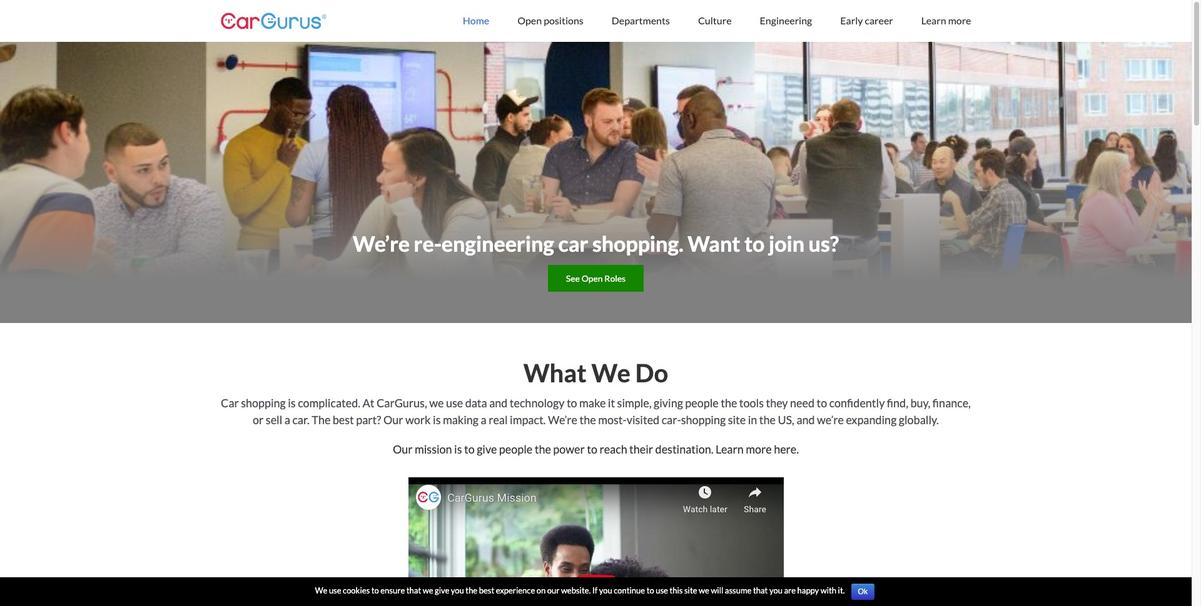 Task type: describe. For each thing, give the bounding box(es) containing it.
here.
[[774, 443, 799, 457]]

experience
[[496, 586, 535, 597]]

2 a from the left
[[481, 414, 487, 427]]

re-
[[414, 231, 442, 257]]

if
[[592, 586, 598, 597]]

this
[[670, 586, 683, 597]]

will
[[711, 586, 724, 597]]

giving
[[654, 397, 683, 410]]

the left tools
[[721, 397, 737, 410]]

early career
[[841, 14, 893, 26]]

to left join at the top right of the page
[[745, 231, 765, 257]]

1 horizontal spatial shopping
[[681, 414, 726, 427]]

complicated.
[[298, 397, 360, 410]]

we for that
[[423, 586, 433, 597]]

best inside car shopping is complicated. at cargurus, we use data and technology to make it simple, giving people the tools they need to confidently find, buy, finance, or sell a car. the best part? our work is making a real impact. we're the most-visited car-shopping site in the us, and we're expanding globally.
[[333, 414, 354, 427]]

car.
[[292, 414, 310, 427]]

to right continue
[[647, 586, 654, 597]]

continue
[[614, 586, 645, 597]]

car shopping is complicated. at cargurus, we use data and technology to make it simple, giving people the tools they need to confidently find, buy, finance, or sell a car. the best part? our work is making a real impact. we're the most-visited car-shopping site in the us, and we're expanding globally.
[[221, 397, 971, 427]]

career
[[865, 14, 893, 26]]

destination.
[[656, 443, 714, 457]]

open positions link
[[518, 0, 584, 41]]

0 horizontal spatial use
[[329, 586, 341, 597]]

1 horizontal spatial give
[[477, 443, 497, 457]]

positions
[[544, 14, 584, 26]]

open positions
[[518, 14, 584, 26]]

buy,
[[911, 397, 931, 410]]

people inside car shopping is complicated. at cargurus, we use data and technology to make it simple, giving people the tools they need to confidently find, buy, finance, or sell a car. the best part? our work is making a real impact. we're the most-visited car-shopping site in the us, and we're expanding globally.
[[685, 397, 719, 410]]

make
[[579, 397, 606, 410]]

engineering link
[[760, 0, 812, 41]]

we're inside car shopping is complicated. at cargurus, we use data and technology to make it simple, giving people the tools they need to confidently find, buy, finance, or sell a car. the best part? our work is making a real impact. we're the most-visited car-shopping site in the us, and we're expanding globally.
[[548, 414, 578, 427]]

1 vertical spatial our
[[393, 443, 413, 457]]

the left power
[[535, 443, 551, 457]]

0 vertical spatial open
[[518, 14, 542, 26]]

technology
[[510, 397, 565, 410]]

1 you from the left
[[451, 586, 464, 597]]

or
[[253, 414, 264, 427]]

departments link
[[612, 0, 670, 41]]

making
[[443, 414, 479, 427]]

we use cookies to ensure that we give you the best experience on our website. if you continue to use this site we will assume that you are happy with it.
[[315, 586, 845, 597]]

we for cargurus,
[[429, 397, 444, 410]]

2 that from the left
[[753, 586, 768, 597]]

expanding
[[846, 414, 897, 427]]

1 horizontal spatial is
[[433, 414, 441, 427]]

to left make
[[567, 397, 577, 410]]

is for shopping
[[288, 397, 296, 410]]

we left 'will'
[[699, 586, 710, 597]]

0 horizontal spatial and
[[489, 397, 508, 410]]

globally.
[[899, 414, 939, 427]]

2 horizontal spatial use
[[656, 586, 668, 597]]

real
[[489, 414, 508, 427]]

car-
[[662, 414, 681, 427]]

find,
[[887, 397, 909, 410]]

car
[[221, 397, 239, 410]]

home link
[[463, 0, 489, 41]]

do
[[635, 359, 668, 389]]

2 you from the left
[[599, 586, 612, 597]]

to up we're
[[817, 397, 827, 410]]

part?
[[356, 414, 381, 427]]

see open roles
[[566, 273, 626, 284]]

0 vertical spatial shopping
[[241, 397, 286, 410]]

sell
[[266, 414, 282, 427]]

our inside car shopping is complicated. at cargurus, we use data and technology to make it simple, giving people the tools they need to confidently find, buy, finance, or sell a car. the best part? our work is making a real impact. we're the most-visited car-shopping site in the us, and we're expanding globally.
[[384, 414, 403, 427]]

us,
[[778, 414, 795, 427]]

visited
[[627, 414, 660, 427]]

finance,
[[933, 397, 971, 410]]

ensure
[[381, 586, 405, 597]]

our mission is to give people the power to reach their destination. learn more here.
[[393, 443, 799, 457]]

want
[[688, 231, 740, 257]]

simple,
[[617, 397, 652, 410]]

1 vertical spatial site
[[685, 586, 697, 597]]

1 vertical spatial learn
[[716, 443, 744, 457]]

join
[[769, 231, 805, 257]]

on
[[537, 586, 546, 597]]

learn more
[[922, 14, 971, 26]]

mission
[[415, 443, 452, 457]]

0 vertical spatial we
[[592, 359, 631, 389]]

home
[[463, 14, 489, 26]]

1 a from the left
[[285, 414, 290, 427]]

what we do
[[524, 359, 668, 389]]

are
[[784, 586, 796, 597]]

to left reach at the bottom
[[587, 443, 598, 457]]



Task type: vqa. For each thing, say whether or not it's contained in the screenshot.
We're in the Car shopping is complicated. At CarGurus, we use data and technology to make it simple, giving people the tools they need to confidently find, buy, finance, or sell a car. The best part? Our work is making a real impact. We're the most-visited car-shopping site in the US, and we're expanding globally.
yes



Task type: locate. For each thing, give the bounding box(es) containing it.
3 you from the left
[[770, 586, 783, 597]]

0 vertical spatial more
[[948, 14, 971, 26]]

0 horizontal spatial best
[[333, 414, 354, 427]]

1 vertical spatial we
[[315, 586, 327, 597]]

cargurus careers – working at cargurus logo image
[[221, 13, 326, 29]]

0 vertical spatial best
[[333, 414, 354, 427]]

1 vertical spatial open
[[582, 273, 603, 284]]

need
[[790, 397, 815, 410]]

0 horizontal spatial that
[[407, 586, 421, 597]]

see
[[566, 273, 580, 284]]

you left are
[[770, 586, 783, 597]]

see open roles link
[[548, 265, 644, 292]]

site inside car shopping is complicated. at cargurus, we use data and technology to make it simple, giving people the tools they need to confidently find, buy, finance, or sell a car. the best part? our work is making a real impact. we're the most-visited car-shopping site in the us, and we're expanding globally.
[[728, 414, 746, 427]]

1 horizontal spatial use
[[446, 397, 463, 410]]

site
[[728, 414, 746, 427], [685, 586, 697, 597]]

you left experience
[[451, 586, 464, 597]]

0 horizontal spatial give
[[435, 586, 449, 597]]

our
[[384, 414, 403, 427], [393, 443, 413, 457]]

the
[[312, 414, 331, 427]]

work
[[406, 414, 431, 427]]

we're re-engineering car shopping. want to join us?
[[353, 231, 839, 257]]

we're left "re-"
[[353, 231, 410, 257]]

0 horizontal spatial is
[[288, 397, 296, 410]]

culture
[[698, 14, 732, 26]]

and down need
[[797, 414, 815, 427]]

learn
[[922, 14, 946, 26], [716, 443, 744, 457]]

is up car.
[[288, 397, 296, 410]]

we
[[429, 397, 444, 410], [423, 586, 433, 597], [699, 586, 710, 597]]

a left real
[[481, 414, 487, 427]]

1 vertical spatial shopping
[[681, 414, 726, 427]]

and up real
[[489, 397, 508, 410]]

more
[[948, 14, 971, 26], [746, 443, 772, 457]]

1 vertical spatial we're
[[548, 414, 578, 427]]

we inside car shopping is complicated. at cargurus, we use data and technology to make it simple, giving people the tools they need to confidently find, buy, finance, or sell a car. the best part? our work is making a real impact. we're the most-visited car-shopping site in the us, and we're expanding globally.
[[429, 397, 444, 410]]

1 horizontal spatial we're
[[548, 414, 578, 427]]

0 vertical spatial give
[[477, 443, 497, 457]]

1 horizontal spatial people
[[685, 397, 719, 410]]

learn more link
[[922, 0, 971, 41]]

most-
[[598, 414, 627, 427]]

their
[[630, 443, 653, 457]]

to
[[745, 231, 765, 257], [567, 397, 577, 410], [817, 397, 827, 410], [464, 443, 475, 457], [587, 443, 598, 457], [371, 586, 379, 597], [647, 586, 654, 597]]

is right work
[[433, 414, 441, 427]]

early
[[841, 14, 863, 26]]

0 horizontal spatial we
[[315, 586, 327, 597]]

open
[[518, 14, 542, 26], [582, 273, 603, 284]]

site right this
[[685, 586, 697, 597]]

with
[[821, 586, 837, 597]]

that
[[407, 586, 421, 597], [753, 586, 768, 597]]

reach
[[600, 443, 627, 457]]

we left cookies
[[315, 586, 327, 597]]

shopping up destination.
[[681, 414, 726, 427]]

learn right career
[[922, 14, 946, 26]]

1 vertical spatial more
[[746, 443, 772, 457]]

culture link
[[698, 0, 732, 41]]

the right in
[[759, 414, 776, 427]]

people down impact.
[[499, 443, 533, 457]]

early career link
[[841, 0, 893, 41]]

we up it
[[592, 359, 631, 389]]

in
[[748, 414, 757, 427]]

open right see
[[582, 273, 603, 284]]

that right the assume
[[753, 586, 768, 597]]

a right sell at the left of the page
[[285, 414, 290, 427]]

1 vertical spatial is
[[433, 414, 441, 427]]

shopping.
[[592, 231, 684, 257]]

open inside "link"
[[582, 273, 603, 284]]

you
[[451, 586, 464, 597], [599, 586, 612, 597], [770, 586, 783, 597]]

people
[[685, 397, 719, 410], [499, 443, 533, 457]]

we
[[592, 359, 631, 389], [315, 586, 327, 597]]

0 horizontal spatial we're
[[353, 231, 410, 257]]

0 vertical spatial our
[[384, 414, 403, 427]]

the left experience
[[466, 586, 478, 597]]

at
[[363, 397, 374, 410]]

open left positions
[[518, 14, 542, 26]]

power
[[553, 443, 585, 457]]

0 vertical spatial and
[[489, 397, 508, 410]]

we up work
[[429, 397, 444, 410]]

0 horizontal spatial learn
[[716, 443, 744, 457]]

site left in
[[728, 414, 746, 427]]

use
[[446, 397, 463, 410], [329, 586, 341, 597], [656, 586, 668, 597]]

give down real
[[477, 443, 497, 457]]

2 horizontal spatial is
[[454, 443, 462, 457]]

0 horizontal spatial people
[[499, 443, 533, 457]]

it
[[608, 397, 615, 410]]

you right if
[[599, 586, 612, 597]]

ok link
[[851, 584, 875, 601]]

it.
[[838, 586, 845, 597]]

1 horizontal spatial learn
[[922, 14, 946, 26]]

the
[[721, 397, 737, 410], [580, 414, 596, 427], [759, 414, 776, 427], [535, 443, 551, 457], [466, 586, 478, 597]]

we're up power
[[548, 414, 578, 427]]

impact.
[[510, 414, 546, 427]]

we right "ensure"
[[423, 586, 433, 597]]

happy
[[798, 586, 819, 597]]

shopping
[[241, 397, 286, 410], [681, 414, 726, 427]]

they
[[766, 397, 788, 410]]

assume
[[725, 586, 752, 597]]

0 vertical spatial we're
[[353, 231, 410, 257]]

1 horizontal spatial and
[[797, 414, 815, 427]]

learn inside learn more link
[[922, 14, 946, 26]]

1 vertical spatial people
[[499, 443, 533, 457]]

our down cargurus,
[[384, 414, 403, 427]]

engineering
[[760, 14, 812, 26]]

0 vertical spatial site
[[728, 414, 746, 427]]

what
[[524, 359, 587, 389]]

to left "ensure"
[[371, 586, 379, 597]]

roles
[[605, 273, 626, 284]]

0 horizontal spatial open
[[518, 14, 542, 26]]

that right "ensure"
[[407, 586, 421, 597]]

to down making
[[464, 443, 475, 457]]

1 horizontal spatial site
[[728, 414, 746, 427]]

website.
[[561, 586, 591, 597]]

is right mission
[[454, 443, 462, 457]]

1 vertical spatial and
[[797, 414, 815, 427]]

0 horizontal spatial you
[[451, 586, 464, 597]]

shopping up or
[[241, 397, 286, 410]]

1 horizontal spatial more
[[948, 14, 971, 26]]

car
[[558, 231, 588, 257]]

confidently
[[829, 397, 885, 410]]

best left experience
[[479, 586, 494, 597]]

use left this
[[656, 586, 668, 597]]

0 horizontal spatial site
[[685, 586, 697, 597]]

learn right destination.
[[716, 443, 744, 457]]

1 horizontal spatial best
[[479, 586, 494, 597]]

we're
[[817, 414, 844, 427]]

2 horizontal spatial you
[[770, 586, 783, 597]]

1 horizontal spatial we
[[592, 359, 631, 389]]

1 that from the left
[[407, 586, 421, 597]]

1 horizontal spatial a
[[481, 414, 487, 427]]

0 horizontal spatial shopping
[[241, 397, 286, 410]]

1 horizontal spatial open
[[582, 273, 603, 284]]

0 vertical spatial is
[[288, 397, 296, 410]]

we're
[[353, 231, 410, 257], [548, 414, 578, 427]]

ok
[[858, 588, 868, 597]]

0 horizontal spatial a
[[285, 414, 290, 427]]

1 vertical spatial give
[[435, 586, 449, 597]]

2 vertical spatial is
[[454, 443, 462, 457]]

use left cookies
[[329, 586, 341, 597]]

use up making
[[446, 397, 463, 410]]

departments
[[612, 14, 670, 26]]

0 horizontal spatial more
[[746, 443, 772, 457]]

best
[[333, 414, 354, 427], [479, 586, 494, 597]]

cargurus,
[[377, 397, 427, 410]]

our
[[547, 586, 560, 597]]

1 vertical spatial best
[[479, 586, 494, 597]]

us?
[[809, 231, 839, 257]]

0 vertical spatial people
[[685, 397, 719, 410]]

best down complicated.
[[333, 414, 354, 427]]

give right "ensure"
[[435, 586, 449, 597]]

tools
[[739, 397, 764, 410]]

the down make
[[580, 414, 596, 427]]

our left mission
[[393, 443, 413, 457]]

cookies
[[343, 586, 370, 597]]

engineering
[[442, 231, 554, 257]]

is for mission
[[454, 443, 462, 457]]

0 vertical spatial learn
[[922, 14, 946, 26]]

data
[[465, 397, 487, 410]]

and
[[489, 397, 508, 410], [797, 414, 815, 427]]

1 horizontal spatial that
[[753, 586, 768, 597]]

use inside car shopping is complicated. at cargurus, we use data and technology to make it simple, giving people the tools they need to confidently find, buy, finance, or sell a car. the best part? our work is making a real impact. we're the most-visited car-shopping site in the us, and we're expanding globally.
[[446, 397, 463, 410]]

people right giving
[[685, 397, 719, 410]]

1 horizontal spatial you
[[599, 586, 612, 597]]

is
[[288, 397, 296, 410], [433, 414, 441, 427], [454, 443, 462, 457]]



